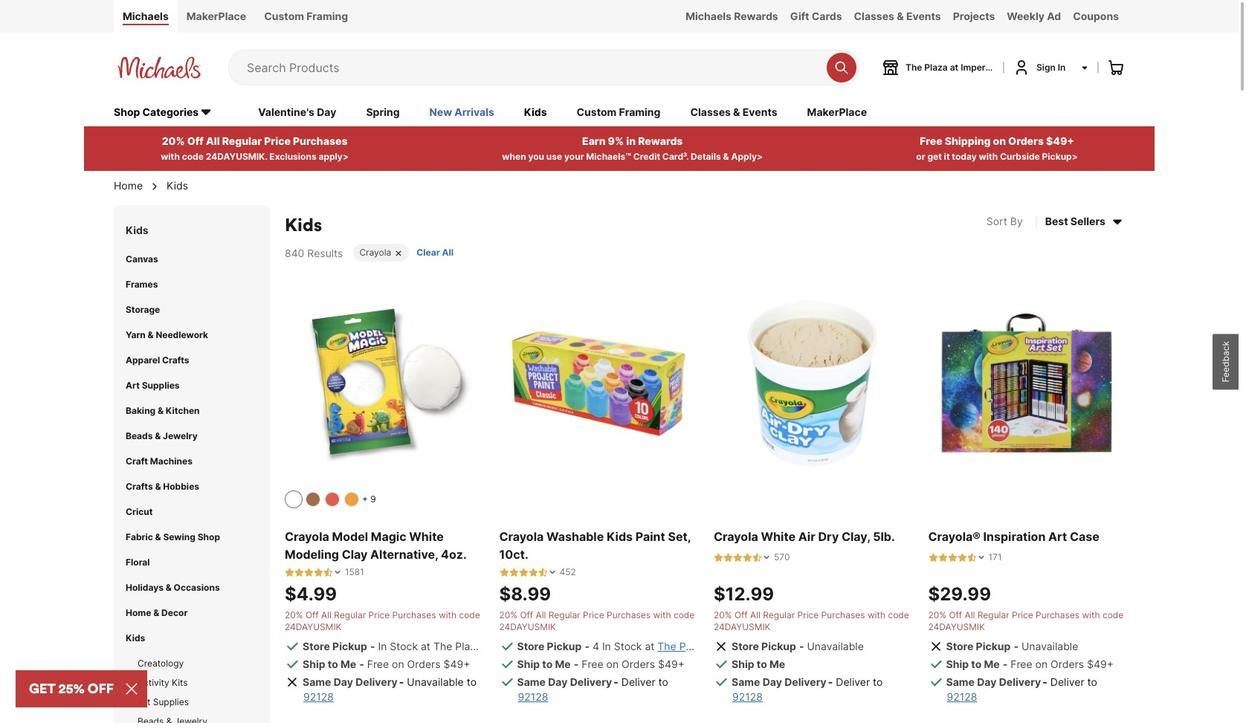 Task type: locate. For each thing, give the bounding box(es) containing it.
1 horizontal spatial crayola model magic white modeling clay alternative, 4oz. image
[[325, 493, 340, 508]]

kids link inside dropdown button
[[126, 633, 145, 644]]

clear all button
[[417, 244, 454, 262]]

crayola for crayola model magic white modeling clay alternative, 4oz.
[[285, 530, 329, 545]]

4 24dayusmik from the left
[[929, 622, 986, 633]]

2 store from the left
[[517, 641, 545, 653]]

tabler image
[[734, 553, 743, 563], [743, 553, 753, 563], [753, 553, 763, 563], [939, 553, 948, 563], [948, 553, 958, 563], [958, 553, 968, 563], [968, 553, 977, 563], [295, 568, 304, 578], [324, 568, 333, 578], [509, 568, 519, 578], [519, 568, 529, 578], [529, 568, 538, 578], [538, 568, 548, 578]]

1 vertical spatial makerplace link
[[808, 105, 868, 121]]

1 vertical spatial classes
[[691, 105, 731, 118]]

kids
[[524, 105, 547, 118], [167, 179, 188, 192], [285, 213, 322, 236], [126, 224, 149, 236], [607, 530, 633, 545], [126, 633, 145, 644]]

$49+ for store pickup - 4 in stock at the plaza at imperial valley
[[658, 659, 685, 671]]

spring link
[[366, 105, 400, 121]]

off down $12.99
[[735, 610, 748, 621]]

2 vertical spatial art
[[138, 697, 151, 708]]

makerplace link
[[178, 0, 255, 33], [808, 105, 868, 121]]

plaza
[[925, 62, 948, 73], [456, 641, 482, 653], [680, 641, 706, 653]]

custom
[[264, 10, 304, 22], [577, 105, 617, 118]]

2 pickup from the left
[[547, 641, 582, 653]]

pickup down $4.99 20% off all regular price purchases with code 24dayusmik
[[333, 641, 367, 653]]

events for top classes & events link
[[907, 10, 942, 22]]

yarn & needlework button
[[114, 323, 270, 348]]

1 horizontal spatial events
[[907, 10, 942, 22]]

0 horizontal spatial michaels
[[123, 10, 169, 22]]

24dayusmik inside $4.99 20% off all regular price purchases with code 24dayusmik
[[285, 622, 342, 633]]

baking
[[126, 405, 156, 416]]

set,
[[668, 530, 691, 545]]

code inside 20% off all regular price purchases with code 24dayusmik. exclusions apply>
[[182, 151, 204, 162]]

& right beads
[[155, 431, 161, 442]]

crayola model magic white modeling clay alternative, 4oz.
[[285, 530, 467, 563]]

2 horizontal spatial deliver
[[1051, 676, 1085, 689]]

2 stock from the left
[[614, 641, 642, 653]]

ship for store pickup - in stock at the plaza at imperial valley
[[303, 659, 326, 671]]

1 horizontal spatial unavailable
[[808, 641, 864, 653]]

free down 4
[[582, 659, 604, 671]]

all down $4.99
[[321, 610, 332, 621]]

0 horizontal spatial same day delivery - deliver to 92128
[[517, 676, 669, 704]]

$4.99
[[285, 584, 337, 606]]

free up get
[[921, 134, 943, 147]]

0 horizontal spatial stock
[[390, 641, 418, 653]]

0 vertical spatial supplies
[[142, 380, 180, 391]]

code inside '$12.99 20% off all regular price purchases with code 24dayusmik'
[[889, 610, 910, 621]]

valley
[[998, 62, 1024, 73], [539, 641, 568, 653], [764, 641, 793, 653]]

1 vertical spatial supplies
[[153, 697, 189, 708]]

crayola model magic white modeling clay alternative, 4oz. image
[[306, 493, 321, 508], [325, 493, 340, 508]]

price inside 20% off all regular price purchases with code 24dayusmik. exclusions apply>
[[264, 134, 291, 147]]

store pickup - unavailable for $12.99
[[732, 641, 864, 653]]

purchases inside $29.99 20% off all regular price purchases with code 24dayusmik
[[1036, 610, 1080, 621]]

art supplies button
[[114, 373, 270, 399]]

delivery down 4
[[570, 676, 613, 689]]

store down $4.99
[[303, 641, 330, 653]]

1 horizontal spatial custom framing
[[577, 105, 661, 118]]

24dayusmik down $8.99
[[500, 622, 556, 633]]

creatology link
[[138, 658, 184, 669]]

1 vertical spatial custom
[[577, 105, 617, 118]]

all down $8.99
[[536, 610, 546, 621]]

store for $29.99
[[947, 641, 974, 653]]

crayola right results
[[360, 247, 392, 258]]

20% for $12.99
[[714, 610, 732, 621]]

2 deliver from the left
[[837, 676, 871, 689]]

92128 inside same day delivery - unavailable to 92128
[[304, 691, 334, 704]]

2 horizontal spatial the
[[906, 62, 923, 73]]

off for $8.99
[[520, 610, 534, 621]]

4 pickup from the left
[[977, 641, 1011, 653]]

kids link inside button
[[126, 223, 149, 238]]

orders down $29.99 20% off all regular price purchases with code 24dayusmik
[[1051, 659, 1085, 671]]

kids link up 'canvas'
[[126, 223, 149, 238]]

kids link for kids button
[[126, 223, 149, 238]]

unavailable down $29.99 20% off all regular price purchases with code 24dayusmik
[[1022, 641, 1079, 653]]

delivery inside same day delivery - unavailable to 92128
[[356, 676, 398, 689]]

stock
[[390, 641, 418, 653], [614, 641, 642, 653]]

the inside button
[[906, 62, 923, 73]]

off inside $4.99 20% off all regular price purchases with code 24dayusmik
[[306, 610, 319, 621]]

to
[[328, 659, 338, 671], [543, 659, 553, 671], [757, 659, 768, 671], [972, 659, 982, 671], [467, 676, 477, 689], [659, 676, 669, 689], [874, 676, 883, 689], [1088, 676, 1098, 689]]

the right search button image
[[906, 62, 923, 73]]

20% down $8.99
[[500, 610, 518, 621]]

stock right 4
[[614, 641, 642, 653]]

in right 4
[[603, 641, 611, 653]]

purchases inside '$12.99 20% off all regular price purchases with code 24dayusmik'
[[822, 610, 866, 621]]

1 horizontal spatial classes & events
[[855, 10, 942, 22]]

0 vertical spatial classes
[[855, 10, 895, 22]]

unavailable for $29.99
[[1022, 641, 1079, 653]]

2 same day delivery - deliver to 92128 from the left
[[732, 676, 883, 704]]

1 stock from the left
[[390, 641, 418, 653]]

art supplies link down apparel crafts
[[126, 380, 180, 391]]

with inside '$12.99 20% off all regular price purchases with code 24dayusmik'
[[868, 610, 886, 621]]

24dayusmik inside '$12.99 20% off all regular price purchases with code 24dayusmik'
[[714, 622, 771, 633]]

ship for store pickup - unavailable
[[947, 659, 970, 671]]

1 vertical spatial classes & events link
[[691, 105, 778, 121]]

20% off all regular price purchases with code 24dayusmik. exclusions apply>
[[161, 134, 349, 162]]

all inside '$12.99 20% off all regular price purchases with code 24dayusmik'
[[751, 610, 761, 621]]

free shipping on orders $49+ or get it today with curbside pickup>
[[917, 134, 1079, 162]]

2 crayola model magic white modeling clay alternative, 4oz. image from the left
[[325, 493, 340, 508]]

same inside same day delivery - unavailable to 92128
[[303, 676, 331, 689]]

classes right cards
[[855, 10, 895, 22]]

the right 4
[[658, 641, 677, 653]]

michaels rewards
[[686, 10, 779, 22]]

1 ship from the left
[[303, 659, 326, 671]]

cricut link
[[126, 506, 153, 518]]

& for the "home & decor" dropdown button
[[153, 608, 159, 619]]

store
[[303, 641, 330, 653], [517, 641, 545, 653], [732, 641, 760, 653], [947, 641, 974, 653]]

store pickup - unavailable down '$12.99 20% off all regular price purchases with code 24dayusmik'
[[732, 641, 864, 653]]

1 vertical spatial makerplace
[[808, 105, 868, 118]]

$12.99
[[714, 584, 775, 606]]

shop left categories
[[114, 105, 140, 118]]

pickup
[[333, 641, 367, 653], [547, 641, 582, 653], [762, 641, 797, 653], [977, 641, 1011, 653]]

kids left the paint
[[607, 530, 633, 545]]

1 horizontal spatial michaels
[[686, 10, 732, 22]]

kitchen
[[166, 405, 200, 416]]

price for $29.99
[[1013, 610, 1034, 621]]

3 deliver from the left
[[1051, 676, 1085, 689]]

all for $29.99
[[965, 610, 976, 621]]

0 horizontal spatial white
[[409, 530, 444, 545]]

white up 'alternative,'
[[409, 530, 444, 545]]

white inside crayola model magic white modeling clay alternative, 4oz.
[[409, 530, 444, 545]]

0 horizontal spatial framing
[[307, 10, 348, 22]]

& right baking
[[158, 405, 164, 416]]

20% down shop categories link
[[162, 134, 185, 147]]

kids link up you
[[524, 105, 547, 121]]

delivery for $12.99
[[785, 676, 827, 689]]

regular inside $29.99 20% off all regular price purchases with code 24dayusmik
[[978, 610, 1010, 621]]

0 horizontal spatial custom
[[264, 10, 304, 22]]

the up same day delivery - unavailable to 92128
[[434, 641, 453, 653]]

art inside dropdown button
[[126, 380, 140, 391]]

off inside $29.99 20% off all regular price purchases with code 24dayusmik
[[950, 610, 963, 621]]

baking & kitchen
[[126, 405, 200, 416]]

makerplace
[[187, 10, 246, 22], [808, 105, 868, 118]]

crayola inside crayola washable kids paint set, 10ct.
[[500, 530, 544, 545]]

0 vertical spatial classes & events
[[855, 10, 942, 22]]

$29.99 20% off all regular price purchases with code 24dayusmik
[[929, 584, 1124, 633]]

1 deliver from the left
[[622, 676, 656, 689]]

purchases for $8.99
[[607, 610, 651, 621]]

crayola for crayola white air dry clay, 5lb.
[[714, 530, 759, 545]]

fabric & sewing shop link
[[126, 532, 220, 543]]

1 horizontal spatial white
[[762, 530, 796, 545]]

price inside '$12.99 20% off all regular price purchases with code 24dayusmik'
[[798, 610, 819, 621]]

24dayusmik for $4.99
[[285, 622, 342, 633]]

0 vertical spatial makerplace link
[[178, 0, 255, 33]]

0 vertical spatial kids link
[[524, 105, 547, 121]]

& for crafts & hobbies dropdown button
[[155, 481, 161, 492]]

pickup up "ship to me"
[[762, 641, 797, 653]]

840 results
[[285, 247, 343, 259]]

crafts up the cricut
[[126, 481, 153, 492]]

$49+ inside free shipping on orders $49+ or get it today with curbside pickup>
[[1047, 134, 1075, 147]]

canvas
[[126, 254, 158, 265]]

art down activity
[[138, 697, 151, 708]]

crayola&#xae; inspiration art case image
[[929, 285, 1126, 482]]

crayola up modeling
[[285, 530, 329, 545]]

free down $29.99 20% off all regular price purchases with code 24dayusmik
[[1011, 659, 1033, 671]]

1 horizontal spatial framing
[[619, 105, 661, 118]]

art supplies link
[[126, 380, 180, 391], [138, 697, 189, 708]]

clay,
[[842, 530, 871, 545]]

3 92128 from the left
[[733, 691, 763, 704]]

gift cards link
[[785, 0, 849, 33]]

price
[[264, 134, 291, 147], [369, 610, 390, 621], [583, 610, 605, 621], [798, 610, 819, 621], [1013, 610, 1034, 621]]

1 horizontal spatial same day delivery - deliver to 92128
[[732, 676, 883, 704]]

regular up 24dayusmik.
[[222, 134, 262, 147]]

2 vertical spatial kids link
[[126, 633, 145, 644]]

0 vertical spatial custom
[[264, 10, 304, 22]]

valley left 4
[[539, 641, 568, 653]]

kids link down home & decor
[[126, 633, 145, 644]]

case
[[1071, 530, 1100, 545]]

home for home
[[114, 179, 143, 192]]

2 horizontal spatial imperial
[[961, 62, 996, 73]]

supplies for 'art supplies' link in art supplies dropdown button
[[142, 380, 180, 391]]

4 store from the left
[[947, 641, 974, 653]]

2 michaels from the left
[[686, 10, 732, 22]]

$49+ for store pickup - in stock at the plaza at imperial valley
[[444, 659, 471, 671]]

orders down store pickup - in stock at the plaza at imperial valley
[[407, 659, 441, 671]]

classes & events link right cards
[[849, 0, 948, 33]]

4 delivery from the left
[[1000, 676, 1042, 689]]

makerplace for makerplace link to the left
[[187, 10, 246, 22]]

all inside $8.99 20% off all regular price purchases with code 24dayusmik
[[536, 610, 546, 621]]

crayola inside crayola model magic white modeling clay alternative, 4oz.
[[285, 530, 329, 545]]

off for $29.99
[[950, 610, 963, 621]]

0 vertical spatial art
[[126, 380, 140, 391]]

2 me from the left
[[555, 659, 571, 671]]

supplies up baking & kitchen
[[142, 380, 180, 391]]

1 vertical spatial art supplies link
[[138, 697, 189, 708]]

0 vertical spatial custom framing
[[264, 10, 348, 22]]

2 delivery from the left
[[570, 676, 613, 689]]

activity
[[138, 678, 169, 689]]

me up same day delivery - unavailable to 92128
[[341, 659, 357, 671]]

24dayusmik down $29.99
[[929, 622, 986, 633]]

store pickup - 4 in stock at the plaza at imperial valley
[[517, 641, 793, 653]]

sewing
[[163, 532, 196, 543]]

kids right home link
[[167, 179, 188, 192]]

20% inside '$12.99 20% off all regular price purchases with code 24dayusmik'
[[714, 610, 732, 621]]

art supplies down activity kits
[[138, 697, 189, 708]]

3 24dayusmik from the left
[[714, 622, 771, 633]]

me down $8.99 20% off all regular price purchases with code 24dayusmik
[[555, 659, 571, 671]]

0 vertical spatial rewards
[[735, 10, 779, 22]]

home
[[114, 179, 143, 192], [126, 608, 151, 619]]

code
[[182, 151, 204, 162], [459, 610, 480, 621], [674, 610, 695, 621], [889, 610, 910, 621], [1103, 610, 1124, 621]]

activity kits link
[[138, 678, 188, 689]]

purchases for $29.99
[[1036, 610, 1080, 621]]

code for $12.99
[[889, 610, 910, 621]]

0 vertical spatial classes & events link
[[849, 0, 948, 33]]

2 24dayusmik from the left
[[500, 622, 556, 633]]

classes for top classes & events link
[[855, 10, 895, 22]]

2 ship from the left
[[517, 659, 540, 671]]

1 horizontal spatial classes
[[855, 10, 895, 22]]

1 horizontal spatial classes & events link
[[849, 0, 948, 33]]

1 horizontal spatial makerplace
[[808, 105, 868, 118]]

deliver for $12.99
[[837, 676, 871, 689]]

kids link for kids dropdown button
[[126, 633, 145, 644]]

3 store from the left
[[732, 641, 760, 653]]

2 horizontal spatial plaza
[[925, 62, 948, 73]]

imperial down $8.99
[[498, 641, 536, 653]]

regular for $12.99
[[764, 610, 796, 621]]

in right sign
[[1059, 62, 1066, 73]]

sign
[[1037, 62, 1056, 73]]

day inside same day delivery - unavailable to 92128
[[334, 676, 353, 689]]

tabler image
[[395, 249, 404, 258], [714, 553, 724, 563], [724, 553, 734, 563], [929, 553, 939, 563], [285, 568, 295, 578], [304, 568, 314, 578], [314, 568, 324, 578], [500, 568, 509, 578]]

1 vertical spatial crafts
[[126, 481, 153, 492]]

1 horizontal spatial stock
[[614, 641, 642, 653]]

off inside '$12.99 20% off all regular price purchases with code 24dayusmik'
[[735, 610, 748, 621]]

0 vertical spatial crafts
[[162, 355, 189, 366]]

art left case
[[1049, 530, 1068, 545]]

24dayusmik inside $29.99 20% off all regular price purchases with code 24dayusmik
[[929, 622, 986, 633]]

0 horizontal spatial ship to me - free on orders $49+
[[303, 659, 471, 671]]

pickup down $29.99 20% off all regular price purchases with code 24dayusmik
[[977, 641, 1011, 653]]

delivery down "ship to me"
[[785, 676, 827, 689]]

unavailable down '$12.99 20% off all regular price purchases with code 24dayusmik'
[[808, 641, 864, 653]]

2 same from the left
[[517, 676, 546, 689]]

crayola model magic white modeling clay alternative, 4oz. image
[[285, 285, 482, 482], [286, 493, 301, 508], [344, 493, 359, 508]]

regular inside $4.99 20% off all regular price purchases with code 24dayusmik
[[334, 610, 366, 621]]

off down $29.99
[[950, 610, 963, 621]]

24dayusmik down $12.99
[[714, 622, 771, 633]]

craft
[[126, 456, 148, 467]]

all inside $29.99 20% off all regular price purchases with code 24dayusmik
[[965, 610, 976, 621]]

me for store pickup - unavailable
[[985, 659, 1000, 671]]

kids link
[[524, 105, 547, 121], [126, 223, 149, 238], [126, 633, 145, 644]]

valentine's
[[258, 105, 315, 118]]

home for home & decor
[[126, 608, 151, 619]]

1 horizontal spatial rewards
[[735, 10, 779, 22]]

1 same day delivery - deliver to 92128 from the left
[[517, 676, 669, 704]]

0 horizontal spatial custom framing link
[[255, 0, 357, 33]]

orders for store pickup - in stock at the plaza at imperial valley
[[407, 659, 441, 671]]

2 store pickup - unavailable from the left
[[947, 641, 1079, 653]]

0 vertical spatial art supplies link
[[126, 380, 180, 391]]

1 horizontal spatial valley
[[764, 641, 793, 653]]

custom framing
[[264, 10, 348, 22], [577, 105, 661, 118]]

shop inside shop categories link
[[114, 105, 140, 118]]

1 vertical spatial events
[[743, 105, 778, 118]]

price inside $4.99 20% off all regular price purchases with code 24dayusmik
[[369, 610, 390, 621]]

regular down 1581
[[334, 610, 366, 621]]

1 white from the left
[[409, 530, 444, 545]]

0 horizontal spatial custom framing
[[264, 10, 348, 22]]

framing
[[307, 10, 348, 22], [619, 105, 661, 118]]

1 michaels from the left
[[123, 10, 169, 22]]

sign in
[[1037, 62, 1066, 73]]

imperial up "ship to me"
[[722, 641, 761, 653]]

supplies inside dropdown button
[[142, 380, 180, 391]]

jewelry
[[163, 431, 198, 442]]

1 vertical spatial kids link
[[126, 223, 149, 238]]

1 delivery from the left
[[356, 676, 398, 689]]

ship down $4.99
[[303, 659, 326, 671]]

0 horizontal spatial classes & events link
[[691, 105, 778, 121]]

art supplies link down activity kits
[[138, 697, 189, 708]]

3 pickup from the left
[[762, 641, 797, 653]]

1 24dayusmik from the left
[[285, 622, 342, 633]]

all inside $4.99 20% off all regular price purchases with code 24dayusmik
[[321, 610, 332, 621]]

home up kids button
[[114, 179, 143, 192]]

in down $4.99 20% off all regular price purchases with code 24dayusmik
[[378, 641, 387, 653]]

shop categories
[[114, 105, 199, 118]]

search button image
[[835, 60, 850, 75]]

kids up 'canvas'
[[126, 224, 149, 236]]

shop right sewing
[[198, 532, 220, 543]]

0 horizontal spatial events
[[743, 105, 778, 118]]

supplies
[[142, 380, 180, 391], [153, 697, 189, 708]]

& right fabric
[[155, 532, 161, 543]]

machines
[[150, 456, 193, 467]]

0 horizontal spatial deliver
[[622, 676, 656, 689]]

1 pickup from the left
[[333, 641, 367, 653]]

michaels™
[[587, 151, 632, 162]]

$12.99 20% off all regular price purchases with code 24dayusmik
[[714, 584, 910, 633]]

3 same from the left
[[732, 676, 761, 689]]

paint
[[636, 530, 666, 545]]

code for $29.99
[[1103, 610, 1124, 621]]

off inside $8.99 20% off all regular price purchases with code 24dayusmik
[[520, 610, 534, 621]]

1 vertical spatial rewards
[[638, 134, 683, 147]]

craft machines link
[[126, 456, 193, 467]]

4 me from the left
[[985, 659, 1000, 671]]

1 vertical spatial custom framing link
[[577, 105, 661, 121]]

art supplies for the bottommost 'art supplies' link
[[138, 697, 189, 708]]

price inside $8.99 20% off all regular price purchases with code 24dayusmik
[[583, 610, 605, 621]]

171 dialog
[[929, 552, 1003, 564]]

at inside button
[[951, 62, 959, 73]]

$8.99
[[500, 584, 551, 606]]

crayola for crayola washable kids paint set, 10ct.
[[500, 530, 544, 545]]

events up the apply>
[[743, 105, 778, 118]]

3 delivery from the left
[[785, 676, 827, 689]]

ship down $8.99
[[517, 659, 540, 671]]

ship to me - free on orders $49+ down $29.99 20% off all regular price purchases with code 24dayusmik
[[947, 659, 1114, 671]]

michaels inside michaels link
[[123, 10, 169, 22]]

makerplace right michaels link
[[187, 10, 246, 22]]

classes & events link
[[849, 0, 948, 33], [691, 105, 778, 121]]

off down $4.99
[[306, 610, 319, 621]]

credit
[[634, 151, 661, 162]]

art supplies inside art supplies dropdown button
[[126, 380, 180, 391]]

classes & events link up the apply>
[[691, 105, 778, 121]]

& right holidays
[[166, 582, 172, 594]]

all down $12.99
[[751, 610, 761, 621]]

3 ship to me - free on orders $49+ from the left
[[947, 659, 1114, 671]]

off down $8.99
[[520, 610, 534, 621]]

tabler image inside 452 "dialog"
[[500, 568, 509, 578]]

1 store pickup - unavailable from the left
[[732, 641, 864, 653]]

1 horizontal spatial imperial
[[722, 641, 761, 653]]

with
[[161, 151, 180, 162], [979, 151, 999, 162], [439, 610, 457, 621], [654, 610, 672, 621], [868, 610, 886, 621], [1083, 610, 1101, 621]]

& inside dropdown button
[[153, 608, 159, 619]]

craft machines
[[126, 456, 193, 467]]

yarn
[[126, 329, 146, 341]]

1 vertical spatial classes & events
[[691, 105, 778, 118]]

rewards inside earn 9% in rewards when you use your michaels™ credit card³. details & apply>
[[638, 134, 683, 147]]

1 same from the left
[[303, 676, 331, 689]]

valley up "ship to me"
[[764, 641, 793, 653]]

clear
[[417, 247, 440, 258]]

24dayusmik down $4.99
[[285, 622, 342, 633]]

1 vertical spatial custom framing
[[577, 105, 661, 118]]

imperial inside button
[[961, 62, 996, 73]]

me down '$12.99 20% off all regular price purchases with code 24dayusmik'
[[770, 659, 786, 671]]

code inside $29.99 20% off all regular price purchases with code 24dayusmik
[[1103, 610, 1124, 621]]

2 92128 from the left
[[518, 691, 549, 704]]

washable
[[547, 530, 604, 545]]

coupons
[[1074, 10, 1120, 22]]

art up baking
[[126, 380, 140, 391]]

ship down $29.99
[[947, 659, 970, 671]]

shop inside fabric & sewing shop dropdown button
[[198, 532, 220, 543]]

store down $29.99
[[947, 641, 974, 653]]

0 horizontal spatial rewards
[[638, 134, 683, 147]]

2 ship to me - free on orders $49+ from the left
[[517, 659, 685, 671]]

0 vertical spatial makerplace
[[187, 10, 246, 22]]

20% inside $8.99 20% off all regular price purchases with code 24dayusmik
[[500, 610, 518, 621]]

baking & kitchen button
[[114, 399, 270, 424]]

regular inside '$12.99 20% off all regular price purchases with code 24dayusmik'
[[764, 610, 796, 621]]

michaels link
[[114, 0, 178, 33]]

& for baking & kitchen dropdown button at the bottom of the page
[[158, 405, 164, 416]]

1 horizontal spatial custom framing link
[[577, 105, 661, 121]]

with inside free shipping on orders $49+ or get it today with curbside pickup>
[[979, 151, 999, 162]]

classes
[[855, 10, 895, 22], [691, 105, 731, 118]]

code inside $4.99 20% off all regular price purchases with code 24dayusmik
[[459, 610, 480, 621]]

me for store pickup - in stock at the plaza at imperial valley
[[341, 659, 357, 671]]

2 horizontal spatial same day delivery - deliver to 92128
[[947, 676, 1098, 704]]

0 horizontal spatial crayola model magic white modeling clay alternative, 4oz. image
[[306, 493, 321, 508]]

regular down $29.99
[[978, 610, 1010, 621]]

classes up details
[[691, 105, 731, 118]]

ship to me - free on orders $49+ down 4
[[517, 659, 685, 671]]

store pickup - unavailable for $29.99
[[947, 641, 1079, 653]]

art supplies link inside art supplies dropdown button
[[126, 380, 180, 391]]

20% down $12.99
[[714, 610, 732, 621]]

ship
[[303, 659, 326, 671], [517, 659, 540, 671], [732, 659, 755, 671], [947, 659, 970, 671]]

with inside $8.99 20% off all regular price purchases with code 24dayusmik
[[654, 610, 672, 621]]

same day delivery - deliver to 92128
[[517, 676, 669, 704], [732, 676, 883, 704], [947, 676, 1098, 704]]

20% for $8.99
[[500, 610, 518, 621]]

store pickup - unavailable down $29.99 20% off all regular price purchases with code 24dayusmik
[[947, 641, 1079, 653]]

with inside $4.99 20% off all regular price purchases with code 24dayusmik
[[439, 610, 457, 621]]

purchases inside $8.99 20% off all regular price purchases with code 24dayusmik
[[607, 610, 651, 621]]

new arrivals
[[430, 105, 495, 118]]

price for $12.99
[[798, 610, 819, 621]]

$49+
[[1047, 134, 1075, 147], [444, 659, 471, 671], [658, 659, 685, 671], [1088, 659, 1114, 671]]

2 horizontal spatial in
[[1059, 62, 1066, 73]]

all down $29.99
[[965, 610, 976, 621]]

orders up curbside
[[1009, 134, 1045, 147]]

1 horizontal spatial shop
[[198, 532, 220, 543]]

20% inside $4.99 20% off all regular price purchases with code 24dayusmik
[[285, 610, 303, 621]]

art for 'art supplies' link in art supplies dropdown button
[[126, 380, 140, 391]]

0 horizontal spatial shop
[[114, 105, 140, 118]]

on for store pickup - 4 in stock at the plaza at imperial valley
[[607, 659, 619, 671]]

orders down 'store pickup - 4 in stock at the plaza at imperial valley'
[[622, 659, 656, 671]]

0 vertical spatial shop
[[114, 105, 140, 118]]

1 92128 from the left
[[304, 691, 334, 704]]

kids button
[[114, 223, 160, 247]]

supplies for the bottommost 'art supplies' link
[[153, 697, 189, 708]]

0 vertical spatial art supplies
[[126, 380, 180, 391]]

delivery down $29.99 20% off all regular price purchases with code 24dayusmik
[[1000, 676, 1042, 689]]

kids up '840'
[[285, 213, 322, 236]]

off down shop categories link
[[187, 134, 204, 147]]

all up 24dayusmik.
[[206, 134, 220, 147]]

crayola white air dry clay, 5lb.
[[714, 530, 896, 545]]

clear all
[[417, 247, 454, 258]]

store for $8.99
[[517, 641, 545, 653]]

price inside $29.99 20% off all regular price purchases with code 24dayusmik
[[1013, 610, 1034, 621]]

4 same from the left
[[947, 676, 975, 689]]

pickup left 4
[[547, 641, 582, 653]]

deliver for $29.99
[[1051, 676, 1085, 689]]

2 horizontal spatial valley
[[998, 62, 1024, 73]]

on down 'store pickup - 4 in stock at the plaza at imperial valley'
[[607, 659, 619, 671]]

0 vertical spatial events
[[907, 10, 942, 22]]

holidays & occasions
[[126, 582, 220, 594]]

& left hobbies
[[155, 481, 161, 492]]

1 vertical spatial art supplies
[[138, 697, 189, 708]]

24dayusmik for $12.99
[[714, 622, 771, 633]]

michaels inside michaels rewards 'link'
[[686, 10, 732, 22]]

me down $29.99 20% off all regular price purchases with code 24dayusmik
[[985, 659, 1000, 671]]

stock down $4.99 20% off all regular price purchases with code 24dayusmik
[[390, 641, 418, 653]]

rewards left the gift
[[735, 10, 779, 22]]

art supplies for 'art supplies' link in art supplies dropdown button
[[126, 380, 180, 391]]

3 same day delivery - deliver to 92128 from the left
[[947, 676, 1098, 704]]

code inside $8.99 20% off all regular price purchases with code 24dayusmik
[[674, 610, 695, 621]]

on up curbside
[[994, 134, 1007, 147]]

0 horizontal spatial unavailable
[[407, 676, 464, 689]]

4 ship from the left
[[947, 659, 970, 671]]

home inside dropdown button
[[126, 608, 151, 619]]

1 vertical spatial shop
[[198, 532, 220, 543]]

0 horizontal spatial store pickup - unavailable
[[732, 641, 864, 653]]

michaels for michaels
[[123, 10, 169, 22]]

2 horizontal spatial ship to me - free on orders $49+
[[947, 659, 1114, 671]]

regular down 452
[[549, 610, 581, 621]]

ship to me - free on orders $49+
[[303, 659, 471, 671], [517, 659, 685, 671], [947, 659, 1114, 671]]

supplies down activity kits link
[[153, 697, 189, 708]]

needlework
[[156, 329, 208, 341]]

1 horizontal spatial ship to me - free on orders $49+
[[517, 659, 685, 671]]

20% inside $29.99 20% off all regular price purchases with code 24dayusmik
[[929, 610, 947, 621]]

kids button
[[114, 626, 270, 652]]

24dayusmik inside $8.99 20% off all regular price purchases with code 24dayusmik
[[500, 622, 556, 633]]

magic
[[371, 530, 407, 545]]

1 horizontal spatial store pickup - unavailable
[[947, 641, 1079, 653]]

purchases inside $4.99 20% off all regular price purchases with code 24dayusmik
[[393, 610, 436, 621]]

1 me from the left
[[341, 659, 357, 671]]

4 92128 from the left
[[948, 691, 978, 704]]

coupons link
[[1068, 0, 1126, 33]]

home & decor link
[[126, 608, 188, 619]]

$49+ for store pickup - unavailable
[[1088, 659, 1114, 671]]

0 horizontal spatial makerplace
[[187, 10, 246, 22]]

same day delivery - deliver to 92128 for $8.99
[[517, 676, 669, 704]]

1 horizontal spatial in
[[603, 641, 611, 653]]

creatology
[[138, 658, 184, 669]]

fabric
[[126, 532, 153, 543]]

1 vertical spatial framing
[[619, 105, 661, 118]]

0 vertical spatial custom framing link
[[255, 0, 357, 33]]

1 vertical spatial home
[[126, 608, 151, 619]]

free for store pickup - in stock at the plaza at imperial valley
[[367, 659, 389, 671]]

home down holidays
[[126, 608, 151, 619]]

0 horizontal spatial classes
[[691, 105, 731, 118]]

with inside $29.99 20% off all regular price purchases with code 24dayusmik
[[1083, 610, 1101, 621]]

0 vertical spatial home
[[114, 179, 143, 192]]

regular inside $8.99 20% off all regular price purchases with code 24dayusmik
[[549, 610, 581, 621]]



Task type: describe. For each thing, give the bounding box(es) containing it.
& for yarn & needlework dropdown button
[[148, 329, 154, 341]]

it
[[945, 151, 951, 162]]

1 horizontal spatial custom
[[577, 105, 617, 118]]

details
[[691, 151, 722, 162]]

0 vertical spatial framing
[[307, 10, 348, 22]]

1 horizontal spatial makerplace link
[[808, 105, 868, 121]]

apparel crafts button
[[114, 348, 270, 373]]

all for $8.99
[[536, 610, 546, 621]]

new
[[430, 105, 452, 118]]

clay
[[342, 548, 368, 563]]

projects link
[[948, 0, 1002, 33]]

code for $8.99
[[674, 610, 695, 621]]

baking & kitchen link
[[126, 405, 200, 416]]

570 button
[[714, 552, 790, 564]]

crayola for crayola
[[360, 247, 392, 258]]

all for $4.99
[[321, 610, 332, 621]]

to inside same day delivery - unavailable to 92128
[[467, 676, 477, 689]]

me for store pickup - 4 in stock at the plaza at imperial valley
[[555, 659, 571, 671]]

with for $29.99
[[1083, 610, 1101, 621]]

171
[[989, 552, 1003, 563]]

crayola®
[[929, 530, 981, 545]]

24dayusmik for $8.99
[[500, 622, 556, 633]]

& for fabric & sewing shop dropdown button
[[155, 532, 161, 543]]

day for $8.99
[[548, 676, 568, 689]]

crayola washable kids paint set, 10ct. image
[[500, 285, 696, 482]]

weekly ad link
[[1002, 0, 1068, 33]]

in inside popup button
[[1059, 62, 1066, 73]]

0 horizontal spatial classes & events
[[691, 105, 778, 118]]

delivery for $29.99
[[1000, 676, 1042, 689]]

1581 button
[[285, 567, 364, 579]]

on inside free shipping on orders $49+ or get it today with curbside pickup>
[[994, 134, 1007, 147]]

cricut button
[[114, 500, 270, 525]]

same for $8.99
[[517, 676, 546, 689]]

makerplace for makerplace link to the right
[[808, 105, 868, 118]]

92128 for $12.99
[[733, 691, 763, 704]]

3 me from the left
[[770, 659, 786, 671]]

& up the apply>
[[734, 105, 741, 118]]

0 horizontal spatial plaza
[[456, 641, 482, 653]]

crayola white air dry clay, 5lb. image
[[714, 285, 911, 482]]

alternative,
[[371, 548, 439, 563]]

plaza inside button
[[925, 62, 948, 73]]

ship to me - free on orders $49+ for $29.99
[[947, 659, 1114, 671]]

frames
[[126, 279, 158, 290]]

valentine's day link
[[258, 105, 337, 121]]

holidays & occasions button
[[114, 576, 270, 601]]

categories
[[143, 105, 199, 118]]

same day delivery - deliver to 92128 for $29.99
[[947, 676, 1098, 704]]

& inside earn 9% in rewards when you use your michaels™ credit card³. details & apply>
[[724, 151, 730, 162]]

crafts & hobbies button
[[114, 474, 270, 500]]

home link
[[114, 178, 143, 193]]

kids inside crayola washable kids paint set, 10ct.
[[607, 530, 633, 545]]

frames button
[[114, 272, 270, 297]]

price for $4.99
[[369, 610, 390, 621]]

$8.99 20% off all regular price purchases with code 24dayusmik
[[500, 584, 695, 633]]

all inside button
[[442, 247, 454, 258]]

canvas link
[[126, 254, 158, 265]]

& for the holidays & occasions dropdown button at left
[[166, 582, 172, 594]]

crayola washable kids paint set, 10ct.
[[500, 530, 691, 563]]

10ct.
[[500, 548, 529, 563]]

the plaza at imperial valley
[[906, 62, 1024, 73]]

+
[[362, 494, 368, 505]]

0 horizontal spatial imperial
[[498, 641, 536, 653]]

570 dialog
[[714, 552, 790, 564]]

day for $29.99
[[978, 676, 997, 689]]

code for $4.99
[[459, 610, 480, 621]]

1 ship to me - free on orders $49+ from the left
[[303, 659, 471, 671]]

on for store pickup - unavailable
[[1036, 659, 1048, 671]]

all for $12.99
[[751, 610, 761, 621]]

off for $4.99
[[306, 610, 319, 621]]

3 ship from the left
[[732, 659, 755, 671]]

kids inside kids dropdown button
[[126, 633, 145, 644]]

home & decor button
[[114, 601, 270, 626]]

fabric & sewing shop
[[126, 532, 220, 543]]

gift
[[791, 10, 810, 22]]

regular for $8.99
[[549, 610, 581, 621]]

kids down search input field
[[524, 105, 547, 118]]

the plaza at imperial valley button
[[882, 59, 1024, 77]]

today
[[953, 151, 977, 162]]

92128 for $29.99
[[948, 691, 978, 704]]

holidays
[[126, 582, 164, 594]]

day for $12.99
[[763, 676, 783, 689]]

same for $12.99
[[732, 676, 761, 689]]

crafts & hobbies link
[[126, 481, 199, 492]]

activity kits
[[138, 678, 188, 689]]

rewards inside 'link'
[[735, 10, 779, 22]]

with inside 20% off all regular price purchases with code 24dayusmik. exclusions apply>
[[161, 151, 180, 162]]

1 horizontal spatial plaza
[[680, 641, 706, 653]]

get
[[928, 151, 943, 162]]

24dayusmik for $29.99
[[929, 622, 986, 633]]

floral button
[[114, 550, 270, 576]]

regular inside 20% off all regular price purchases with code 24dayusmik. exclusions apply>
[[222, 134, 262, 147]]

same for $29.99
[[947, 676, 975, 689]]

regular for $4.99
[[334, 610, 366, 621]]

0 horizontal spatial makerplace link
[[178, 0, 255, 33]]

crayola® inspiration art case link
[[929, 528, 1126, 546]]

classes for bottom classes & events link
[[691, 105, 731, 118]]

purchases for $12.99
[[822, 610, 866, 621]]

0 horizontal spatial the
[[434, 641, 453, 653]]

all inside 20% off all regular price purchases with code 24dayusmik. exclusions apply>
[[206, 134, 220, 147]]

beads & jewelry button
[[114, 424, 270, 449]]

4
[[593, 641, 600, 653]]

1 store from the left
[[303, 641, 330, 653]]

4oz.
[[441, 548, 467, 563]]

1 horizontal spatial the
[[658, 641, 677, 653]]

craft machines button
[[114, 449, 270, 474]]

art for the bottommost 'art supplies' link
[[138, 697, 151, 708]]

valentine's day
[[258, 105, 337, 118]]

decor
[[162, 608, 188, 619]]

off inside 20% off all regular price purchases with code 24dayusmik. exclusions apply>
[[187, 134, 204, 147]]

purchases inside 20% off all regular price purchases with code 24dayusmik. exclusions apply>
[[293, 134, 348, 147]]

shipping
[[945, 134, 991, 147]]

orders inside free shipping on orders $49+ or get it today with curbside pickup>
[[1009, 134, 1045, 147]]

0 horizontal spatial valley
[[539, 641, 568, 653]]

452
[[560, 567, 576, 578]]

deliver for $8.99
[[622, 676, 656, 689]]

orders for store pickup - 4 in stock at the plaza at imperial valley
[[622, 659, 656, 671]]

1581 dialog
[[285, 567, 364, 579]]

0 horizontal spatial in
[[378, 641, 387, 653]]

delivery for $8.99
[[570, 676, 613, 689]]

452 dialog
[[500, 567, 576, 579]]

& for 'beads & jewelry' dropdown button
[[155, 431, 161, 442]]

1 vertical spatial art
[[1049, 530, 1068, 545]]

ad
[[1048, 10, 1062, 22]]

crayola model magic white modeling clay alternative, 4oz. link
[[285, 528, 482, 564]]

pickup for $8.99
[[547, 641, 582, 653]]

home & decor
[[126, 608, 188, 619]]

92128 for $8.99
[[518, 691, 549, 704]]

in
[[627, 134, 636, 147]]

with for $4.99
[[439, 610, 457, 621]]

store for $12.99
[[732, 641, 760, 653]]

regular for $29.99
[[978, 610, 1010, 621]]

events for bottom classes & events link
[[743, 105, 778, 118]]

gift cards
[[791, 10, 843, 22]]

yarn & needlework
[[126, 329, 208, 341]]

orders for store pickup - unavailable
[[1051, 659, 1085, 671]]

free inside free shipping on orders $49+ or get it today with curbside pickup>
[[921, 134, 943, 147]]

kids inside kids button
[[126, 224, 149, 236]]

ship to me - free on orders $49+ for $8.99
[[517, 659, 685, 671]]

452 button
[[500, 567, 576, 579]]

air
[[799, 530, 816, 545]]

when
[[502, 151, 527, 162]]

price for $8.99
[[583, 610, 605, 621]]

occasions
[[174, 582, 220, 594]]

tabler image inside 171 dialog
[[929, 553, 939, 563]]

on for store pickup - in stock at the plaza at imperial valley
[[392, 659, 404, 671]]

you
[[529, 151, 545, 162]]

1 horizontal spatial crafts
[[162, 355, 189, 366]]

unavailable for $12.99
[[808, 641, 864, 653]]

- inside same day delivery - unavailable to 92128
[[399, 676, 404, 689]]

results
[[308, 247, 343, 259]]

2 white from the left
[[762, 530, 796, 545]]

yarn & needlework link
[[126, 329, 208, 341]]

ship for store pickup - 4 in stock at the plaza at imperial valley
[[517, 659, 540, 671]]

570
[[775, 552, 790, 563]]

24dayusmik.
[[206, 151, 268, 162]]

exclusions
[[270, 151, 317, 162]]

your
[[565, 151, 584, 162]]

same day delivery - deliver to 92128 for $12.99
[[732, 676, 883, 704]]

storage button
[[114, 297, 270, 323]]

20% inside 20% off all regular price purchases with code 24dayusmik. exclusions apply>
[[162, 134, 185, 147]]

canvas button
[[114, 247, 270, 272]]

weekly
[[1008, 10, 1045, 22]]

& right cards
[[897, 10, 904, 22]]

projects
[[954, 10, 996, 22]]

pickup for $12.99
[[762, 641, 797, 653]]

fabric & sewing shop button
[[114, 525, 270, 550]]

curbside
[[1001, 151, 1041, 162]]

valley inside button
[[998, 62, 1024, 73]]

shop categories link
[[114, 105, 229, 121]]

kits
[[172, 678, 188, 689]]

dry
[[819, 530, 839, 545]]

michaels for michaels rewards
[[686, 10, 732, 22]]

Search Input field
[[247, 50, 820, 85]]

apparel crafts link
[[126, 355, 189, 366]]

free for store pickup - 4 in stock at the plaza at imperial valley
[[582, 659, 604, 671]]

storage link
[[126, 304, 160, 315]]

with for $12.99
[[868, 610, 886, 621]]

1 crayola model magic white modeling clay alternative, 4oz. image from the left
[[306, 493, 321, 508]]

apparel
[[126, 355, 160, 366]]

purchases for $4.99
[[393, 610, 436, 621]]

pickup for $29.99
[[977, 641, 1011, 653]]

20% for $29.99
[[929, 610, 947, 621]]

free for store pickup - unavailable
[[1011, 659, 1033, 671]]

unavailable inside same day delivery - unavailable to 92128
[[407, 676, 464, 689]]

with for $8.99
[[654, 610, 672, 621]]

spring
[[366, 105, 400, 118]]

modeling
[[285, 548, 339, 563]]

weekly ad
[[1008, 10, 1062, 22]]

beads
[[126, 431, 153, 442]]

20% for $4.99
[[285, 610, 303, 621]]

off for $12.99
[[735, 610, 748, 621]]



Task type: vqa. For each thing, say whether or not it's contained in the screenshot.
the Deliver
yes



